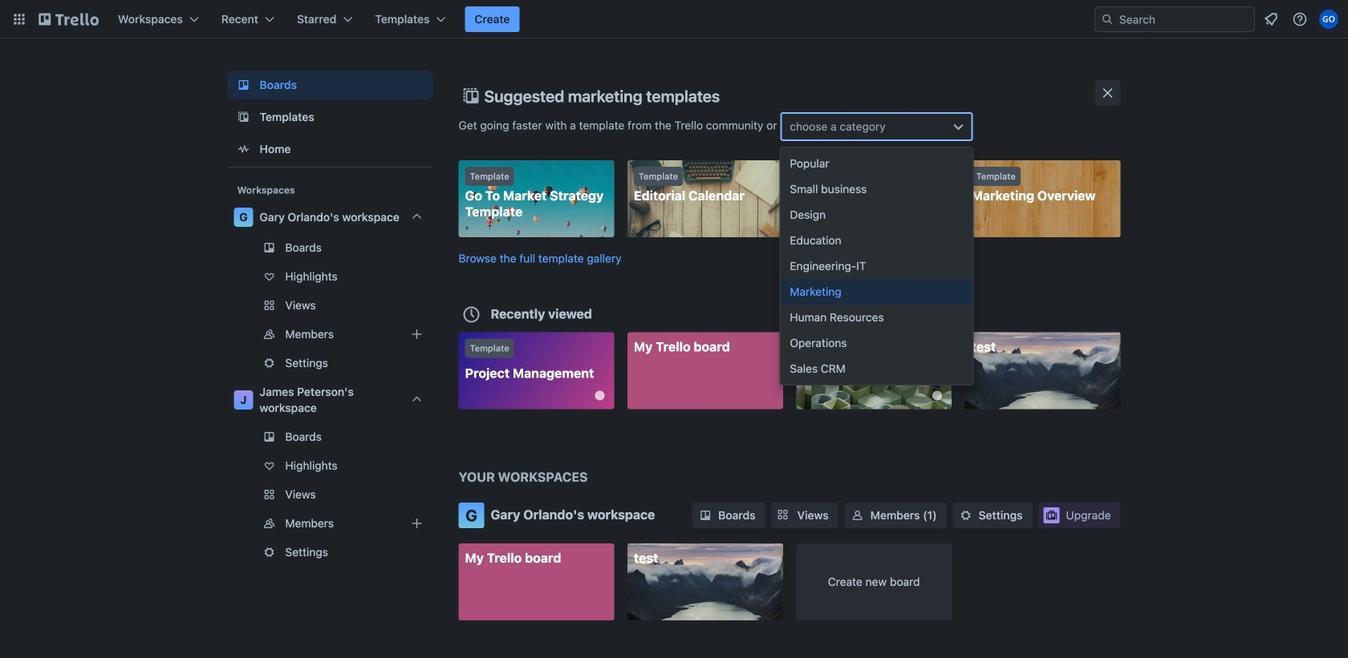 Task type: describe. For each thing, give the bounding box(es) containing it.
2 there is new activity on this board. image from the left
[[933, 391, 942, 401]]

board image
[[234, 75, 253, 95]]

sm image
[[697, 508, 714, 524]]

primary element
[[0, 0, 1348, 39]]

gary orlando (garyorlando) image
[[1319, 10, 1339, 29]]

2 add image from the top
[[407, 514, 427, 534]]

1 there is new activity on this board. image from the left
[[595, 391, 605, 401]]

template board image
[[234, 108, 253, 127]]

1 add image from the top
[[407, 325, 427, 344]]

open information menu image
[[1292, 11, 1308, 27]]

0 notifications image
[[1262, 10, 1281, 29]]



Task type: vqa. For each thing, say whether or not it's contained in the screenshot.
Gary Orlando (garyorlando) icon
yes



Task type: locate. For each thing, give the bounding box(es) containing it.
0 horizontal spatial there is new activity on this board. image
[[595, 391, 605, 401]]

home image
[[234, 140, 253, 159]]

0 horizontal spatial sm image
[[850, 508, 866, 524]]

search image
[[1101, 13, 1114, 26]]

Search field
[[1114, 7, 1254, 31]]

2 sm image from the left
[[958, 508, 974, 524]]

1 sm image from the left
[[850, 508, 866, 524]]

add image
[[407, 325, 427, 344], [407, 514, 427, 534]]

1 horizontal spatial there is new activity on this board. image
[[933, 391, 942, 401]]

back to home image
[[39, 6, 99, 32]]

sm image
[[850, 508, 866, 524], [958, 508, 974, 524]]

1 vertical spatial add image
[[407, 514, 427, 534]]

1 horizontal spatial sm image
[[958, 508, 974, 524]]

0 vertical spatial add image
[[407, 325, 427, 344]]

there is new activity on this board. image
[[595, 391, 605, 401], [933, 391, 942, 401]]



